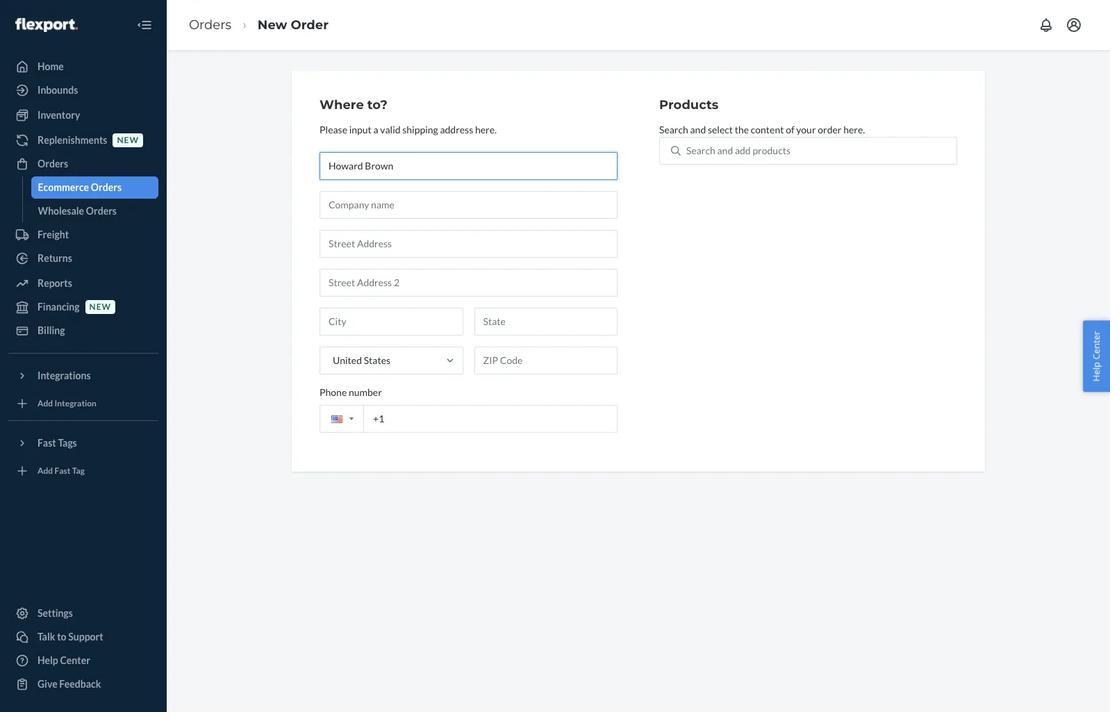Task type: describe. For each thing, give the bounding box(es) containing it.
new
[[258, 17, 287, 32]]

freight
[[38, 229, 69, 240]]

where to?
[[320, 97, 388, 113]]

give
[[38, 678, 57, 690]]

add fast tag
[[38, 466, 85, 476]]

Street Address 2 text field
[[320, 269, 618, 297]]

breadcrumbs navigation
[[178, 5, 340, 45]]

phone number
[[320, 386, 382, 398]]

united states
[[333, 354, 391, 366]]

shipping
[[403, 124, 438, 135]]

home
[[38, 60, 64, 72]]

give feedback
[[38, 678, 101, 690]]

search for search and add products
[[687, 144, 716, 156]]

new order link
[[258, 17, 329, 32]]

tag
[[72, 466, 85, 476]]

reports
[[38, 277, 72, 289]]

home link
[[8, 56, 158, 78]]

help center link
[[8, 650, 158, 672]]

1 vertical spatial center
[[60, 655, 90, 666]]

integration
[[55, 398, 97, 409]]

wholesale orders link
[[31, 200, 158, 222]]

1 horizontal spatial orders link
[[189, 17, 231, 32]]

ecommerce
[[38, 181, 89, 193]]

number
[[349, 386, 382, 398]]

support
[[68, 631, 103, 643]]

add for add fast tag
[[38, 466, 53, 476]]

products
[[659, 97, 719, 113]]

returns
[[38, 252, 72, 264]]

your
[[797, 124, 816, 135]]

states
[[364, 354, 391, 366]]

to?
[[367, 97, 388, 113]]

ecommerce orders link
[[31, 176, 158, 199]]

flexport logo image
[[15, 18, 78, 32]]

valid
[[380, 124, 401, 135]]

and for select
[[690, 124, 706, 135]]

united
[[333, 354, 362, 366]]

settings link
[[8, 602, 158, 625]]

phone
[[320, 386, 347, 398]]

fast inside dropdown button
[[38, 437, 56, 449]]

inventory
[[38, 109, 80, 121]]

select
[[708, 124, 733, 135]]

replenishments
[[38, 134, 107, 146]]

and for add
[[717, 144, 733, 156]]

content
[[751, 124, 784, 135]]

talk to support button
[[8, 626, 158, 648]]

2 here. from the left
[[844, 124, 865, 135]]

new for replenishments
[[117, 135, 139, 146]]

the
[[735, 124, 749, 135]]

search image
[[671, 146, 681, 156]]

inbounds link
[[8, 79, 158, 101]]

add fast tag link
[[8, 460, 158, 482]]

address
[[440, 124, 473, 135]]

where
[[320, 97, 364, 113]]

add
[[735, 144, 751, 156]]

search for search and select the content of your order here.
[[659, 124, 688, 135]]



Task type: vqa. For each thing, say whether or not it's contained in the screenshot.
'Standard'
no



Task type: locate. For each thing, give the bounding box(es) containing it.
talk to support
[[38, 631, 103, 643]]

1 vertical spatial orders link
[[8, 153, 158, 175]]

returns link
[[8, 247, 158, 270]]

billing link
[[8, 320, 158, 342]]

open notifications image
[[1038, 17, 1055, 33]]

State text field
[[474, 308, 618, 335]]

Company name text field
[[320, 191, 618, 219]]

0 vertical spatial help
[[1091, 362, 1103, 381]]

1 (702) 123-4567 telephone field
[[320, 405, 618, 433]]

new for financing
[[89, 302, 111, 312]]

help
[[1091, 362, 1103, 381], [38, 655, 58, 666]]

fast tags button
[[8, 432, 158, 454]]

City text field
[[320, 308, 463, 335]]

order
[[291, 17, 329, 32]]

0 horizontal spatial here.
[[475, 124, 497, 135]]

1 vertical spatial help
[[38, 655, 58, 666]]

1 add from the top
[[38, 398, 53, 409]]

fast left tag
[[55, 466, 70, 476]]

1 horizontal spatial here.
[[844, 124, 865, 135]]

wholesale
[[38, 205, 84, 217]]

feedback
[[59, 678, 101, 690]]

add down fast tags
[[38, 466, 53, 476]]

help center inside button
[[1091, 331, 1103, 381]]

talk
[[38, 631, 55, 643]]

inbounds
[[38, 84, 78, 96]]

new down reports link
[[89, 302, 111, 312]]

0 vertical spatial new
[[117, 135, 139, 146]]

0 vertical spatial help center
[[1091, 331, 1103, 381]]

0 horizontal spatial center
[[60, 655, 90, 666]]

new
[[117, 135, 139, 146], [89, 302, 111, 312]]

ZIP Code text field
[[474, 347, 618, 374]]

inventory link
[[8, 104, 158, 126]]

billing
[[38, 325, 65, 336]]

add
[[38, 398, 53, 409], [38, 466, 53, 476]]

0 vertical spatial fast
[[38, 437, 56, 449]]

1 vertical spatial new
[[89, 302, 111, 312]]

search right search icon
[[687, 144, 716, 156]]

1 here. from the left
[[475, 124, 497, 135]]

help center
[[1091, 331, 1103, 381], [38, 655, 90, 666]]

reports link
[[8, 272, 158, 295]]

close navigation image
[[136, 17, 153, 33]]

center
[[1091, 331, 1103, 359], [60, 655, 90, 666]]

0 vertical spatial search
[[659, 124, 688, 135]]

orders link up ecommerce orders
[[8, 153, 158, 175]]

orders
[[189, 17, 231, 32], [38, 158, 68, 170], [91, 181, 122, 193], [86, 205, 117, 217]]

0 vertical spatial add
[[38, 398, 53, 409]]

2 add from the top
[[38, 466, 53, 476]]

help center button
[[1084, 320, 1110, 392]]

1 horizontal spatial center
[[1091, 331, 1103, 359]]

help inside help center link
[[38, 655, 58, 666]]

and
[[690, 124, 706, 135], [717, 144, 733, 156]]

fast tags
[[38, 437, 77, 449]]

First & Last Name text field
[[320, 152, 618, 180]]

search and select the content of your order here.
[[659, 124, 865, 135]]

fast
[[38, 437, 56, 449], [55, 466, 70, 476]]

settings
[[38, 607, 73, 619]]

integrations button
[[8, 365, 158, 387]]

united states: + 1 image
[[350, 418, 354, 421]]

0 horizontal spatial help center
[[38, 655, 90, 666]]

orders link
[[189, 17, 231, 32], [8, 153, 158, 175]]

here. right address
[[475, 124, 497, 135]]

orders inside the breadcrumbs navigation
[[189, 17, 231, 32]]

1 vertical spatial help center
[[38, 655, 90, 666]]

search
[[659, 124, 688, 135], [687, 144, 716, 156]]

1 horizontal spatial help
[[1091, 362, 1103, 381]]

of
[[786, 124, 795, 135]]

1 horizontal spatial new
[[117, 135, 139, 146]]

input
[[349, 124, 372, 135]]

1 horizontal spatial and
[[717, 144, 733, 156]]

new down inventory link
[[117, 135, 139, 146]]

and left add
[[717, 144, 733, 156]]

Street Address text field
[[320, 230, 618, 258]]

0 horizontal spatial help
[[38, 655, 58, 666]]

here.
[[475, 124, 497, 135], [844, 124, 865, 135]]

add for add integration
[[38, 398, 53, 409]]

0 vertical spatial and
[[690, 124, 706, 135]]

orders left the new
[[189, 17, 231, 32]]

please input a valid shipping address here.
[[320, 124, 497, 135]]

0 horizontal spatial and
[[690, 124, 706, 135]]

1 vertical spatial add
[[38, 466, 53, 476]]

to
[[57, 631, 66, 643]]

0 horizontal spatial new
[[89, 302, 111, 312]]

help inside help center button
[[1091, 362, 1103, 381]]

add left integration
[[38, 398, 53, 409]]

orders down ecommerce orders link
[[86, 205, 117, 217]]

add integration
[[38, 398, 97, 409]]

orders link left the new
[[189, 17, 231, 32]]

tags
[[58, 437, 77, 449]]

freight link
[[8, 224, 158, 246]]

1 horizontal spatial help center
[[1091, 331, 1103, 381]]

search up search icon
[[659, 124, 688, 135]]

0 vertical spatial orders link
[[189, 17, 231, 32]]

orders up the wholesale orders link
[[91, 181, 122, 193]]

open account menu image
[[1066, 17, 1083, 33]]

orders up ecommerce
[[38, 158, 68, 170]]

financing
[[38, 301, 80, 313]]

wholesale orders
[[38, 205, 117, 217]]

a
[[373, 124, 378, 135]]

1 vertical spatial search
[[687, 144, 716, 156]]

0 horizontal spatial orders link
[[8, 153, 158, 175]]

please
[[320, 124, 347, 135]]

0 vertical spatial center
[[1091, 331, 1103, 359]]

integrations
[[38, 370, 91, 381]]

order
[[818, 124, 842, 135]]

fast left tags
[[38, 437, 56, 449]]

and left select
[[690, 124, 706, 135]]

center inside button
[[1091, 331, 1103, 359]]

1 vertical spatial fast
[[55, 466, 70, 476]]

products
[[753, 144, 791, 156]]

1 vertical spatial and
[[717, 144, 733, 156]]

here. right order
[[844, 124, 865, 135]]

new order
[[258, 17, 329, 32]]

give feedback button
[[8, 673, 158, 696]]

search and add products
[[687, 144, 791, 156]]

add integration link
[[8, 393, 158, 415]]

ecommerce orders
[[38, 181, 122, 193]]



